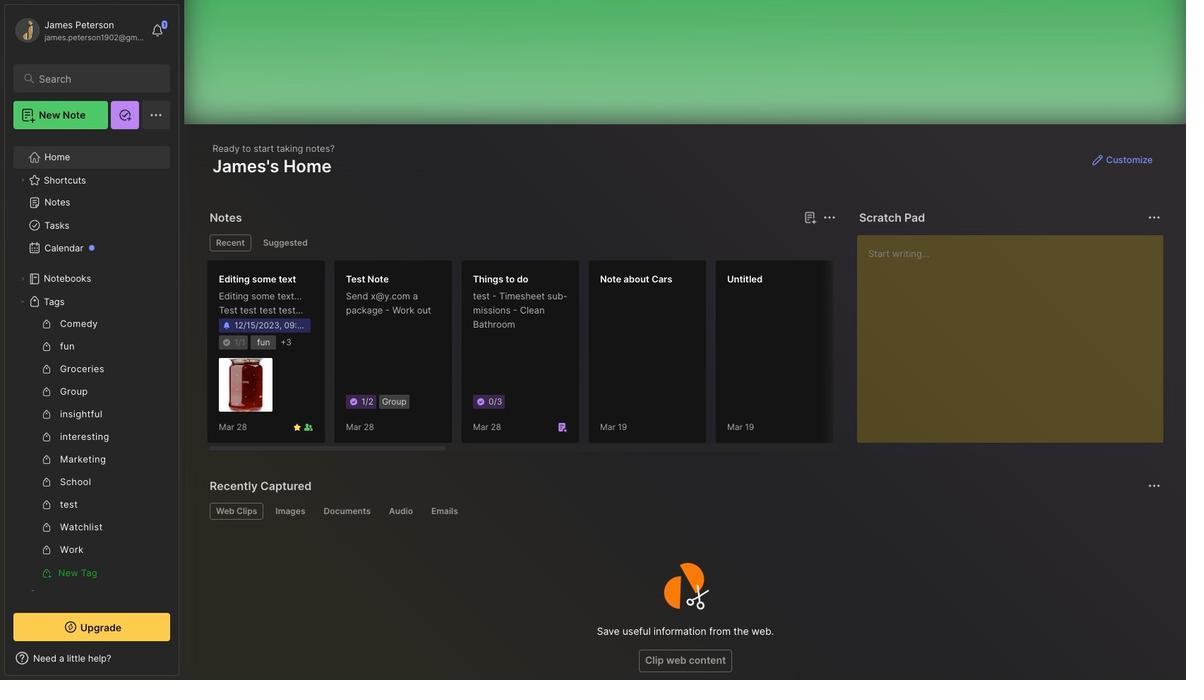 Task type: locate. For each thing, give the bounding box(es) containing it.
none search field inside main element
[[39, 70, 157, 87]]

1 vertical spatial more actions image
[[1146, 477, 1163, 494]]

more actions image
[[821, 209, 838, 226]]

group inside tree
[[13, 313, 162, 584]]

click to collapse image
[[178, 654, 189, 671]]

1 more actions image from the top
[[1146, 209, 1163, 226]]

0 vertical spatial tab list
[[210, 234, 834, 251]]

tab list
[[210, 234, 834, 251], [210, 503, 1159, 520]]

Start writing… text field
[[869, 235, 1163, 432]]

1 vertical spatial tab list
[[210, 503, 1159, 520]]

None search field
[[39, 70, 157, 87]]

1 tab list from the top
[[210, 234, 834, 251]]

2 more actions image from the top
[[1146, 477, 1163, 494]]

tree
[[5, 138, 179, 638]]

More actions field
[[820, 208, 840, 227], [1145, 208, 1165, 227], [1145, 476, 1165, 496]]

2 tab list from the top
[[210, 503, 1159, 520]]

tree inside main element
[[5, 138, 179, 638]]

0 vertical spatial more actions image
[[1146, 209, 1163, 226]]

group
[[13, 313, 162, 584]]

tab
[[210, 234, 251, 251], [257, 234, 314, 251], [210, 503, 264, 520], [269, 503, 312, 520], [317, 503, 377, 520], [383, 503, 419, 520], [425, 503, 465, 520]]

more actions image
[[1146, 209, 1163, 226], [1146, 477, 1163, 494]]

Search text field
[[39, 72, 157, 85]]

row group
[[207, 260, 1186, 452]]



Task type: describe. For each thing, give the bounding box(es) containing it.
Account field
[[13, 16, 144, 44]]

main element
[[0, 0, 184, 680]]

WHAT'S NEW field
[[5, 647, 179, 670]]

thumbnail image
[[219, 358, 273, 412]]

expand tags image
[[18, 297, 27, 306]]

expand notebooks image
[[18, 275, 27, 283]]



Task type: vqa. For each thing, say whether or not it's contained in the screenshot.
second tab list
yes



